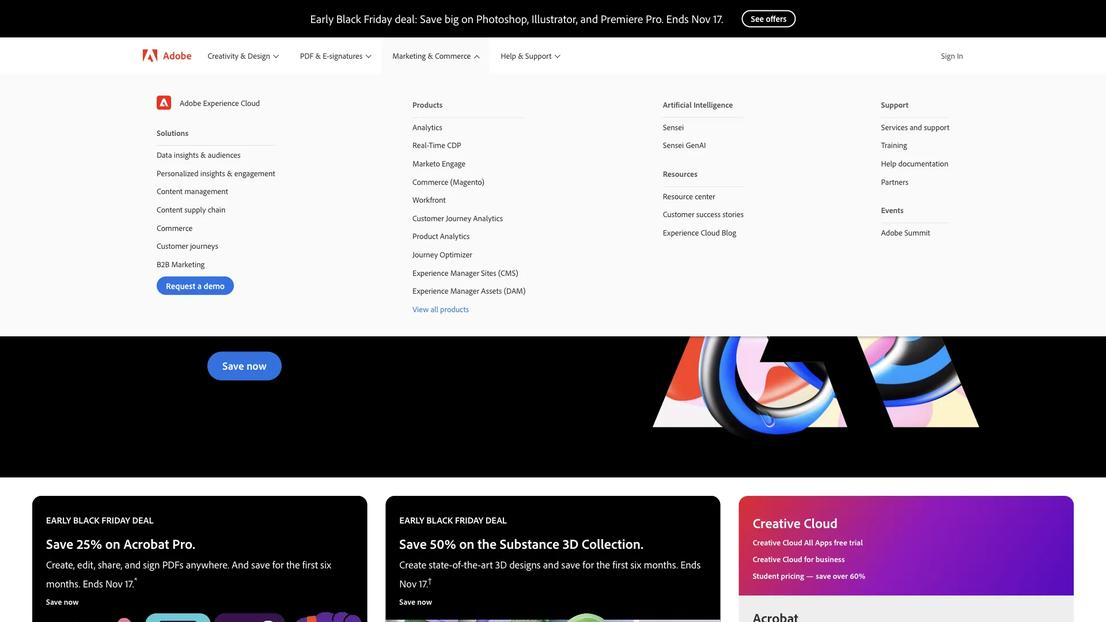 Task type: locate. For each thing, give the bounding box(es) containing it.
journey down workfront 'link'
[[446, 213, 471, 223]]

1 friday from the left
[[102, 515, 130, 526]]

customer down workfront
[[413, 213, 444, 223]]

art
[[481, 558, 493, 571]]

& inside 'dropdown button'
[[428, 51, 433, 61]]

early
[[310, 11, 334, 26], [207, 208, 262, 240]]

1 vertical spatial premiere
[[358, 282, 405, 298]]

0 horizontal spatial customer
[[157, 241, 188, 251]]

1 horizontal spatial marketing
[[393, 51, 426, 61]]

0 vertical spatial 3d
[[563, 535, 579, 553]]

0 vertical spatial insights
[[174, 150, 199, 160]]

photoshop, up 'help & support'
[[476, 11, 529, 26]]

early black friday deal. get 25% off. image
[[207, 158, 343, 194]]

1 deal from the left
[[132, 515, 154, 526]]

save now down create,
[[46, 597, 79, 607]]

cloud up pricing
[[783, 554, 802, 564]]

request a demo link
[[157, 277, 234, 295]]

trial
[[849, 537, 863, 547]]

and inside create, edit, share, and sign pdfs anywhere. and save for the first six months. ends nov 17.
[[125, 558, 141, 571]]

2 creative from the top
[[753, 537, 781, 547]]

first inside buy photoshop, illustrator, or premiere pro, and save for the first six months.
[[227, 301, 246, 317]]

early inside early black friday deal. get 25% off.
[[207, 208, 262, 240]]

cloud left "all"
[[783, 537, 802, 547]]

1 manager from the top
[[450, 268, 479, 278]]

0 horizontal spatial friday
[[102, 515, 130, 526]]

deal up acrobat
[[132, 515, 154, 526]]

see down assets
[[474, 301, 492, 317]]

sensei
[[663, 122, 684, 132], [663, 140, 684, 150]]

save 50% on the substance 3d collection.
[[399, 535, 644, 553]]

the right and
[[286, 558, 300, 571]]

artificial
[[663, 100, 692, 110]]

3 creative from the top
[[753, 554, 781, 564]]

1 horizontal spatial pro.
[[646, 11, 664, 26]]

commerce up workfront
[[413, 177, 448, 187]]

1 vertical spatial illustrator,
[[291, 282, 341, 298]]

first inside "create state-of-the-art 3d designs and save for the first six months. ends nov 17."
[[613, 558, 628, 571]]

2 black from the left
[[427, 515, 453, 526]]

marketing down customer journeys at left top
[[171, 259, 205, 269]]

on up share,
[[105, 535, 120, 553]]

1 horizontal spatial customer
[[413, 213, 444, 223]]

3d up "create state-of-the-art 3d designs and save for the first six months. ends nov 17."
[[563, 535, 579, 553]]

1 vertical spatial creative
[[753, 537, 781, 547]]

0 vertical spatial black
[[336, 11, 361, 26]]

0 horizontal spatial black
[[73, 515, 99, 526]]

early black friday deal for 25%
[[46, 515, 154, 526]]

0 vertical spatial photoshop,
[[476, 11, 529, 26]]

1 horizontal spatial illustrator,
[[532, 11, 578, 26]]

experience cloud blog
[[663, 227, 736, 237]]

2 horizontal spatial now
[[417, 597, 432, 607]]

& inside popup button
[[240, 51, 246, 61]]

manager for sites
[[450, 268, 479, 278]]

commerce down big
[[435, 51, 471, 61]]

1 vertical spatial months.
[[644, 558, 678, 571]]

0 horizontal spatial premiere
[[358, 282, 405, 298]]

save now down .
[[222, 359, 267, 373]]

friday up save 25% on acrobat pro.
[[102, 515, 130, 526]]

black for 50%
[[427, 515, 453, 526]]

business
[[816, 554, 845, 564]]

0 horizontal spatial help
[[501, 51, 516, 61]]

insights down the data insights & audiences link
[[200, 168, 225, 178]]

first inside create, edit, share, and sign pdfs anywhere. and save for the first six months. ends nov 17.
[[302, 558, 318, 571]]

50%
[[430, 535, 456, 553]]

anywhere.
[[186, 558, 229, 571]]

the down collection.
[[597, 558, 610, 571]]

cloud up apps
[[804, 514, 838, 532]]

for
[[478, 282, 492, 298], [804, 554, 814, 564], [272, 558, 284, 571], [583, 558, 594, 571]]

products
[[440, 304, 469, 314]]

black inside early black friday deal. get 25% off.
[[268, 208, 325, 240]]

deal up save 50% on the substance 3d collection.
[[486, 515, 507, 526]]

creativity
[[208, 51, 239, 61]]

manager down journey optimizer link
[[450, 268, 479, 278]]

0 vertical spatial content
[[157, 186, 183, 196]]

1 vertical spatial content
[[157, 204, 183, 214]]

creative cloud all apps free trial link
[[753, 537, 863, 547]]

for down collection.
[[583, 558, 594, 571]]

on
[[462, 11, 474, 26], [105, 535, 120, 553], [459, 535, 474, 553]]

0 horizontal spatial now
[[64, 597, 79, 607]]

2 vertical spatial analytics
[[440, 231, 470, 241]]

0 vertical spatial analytics
[[413, 122, 442, 132]]

2 horizontal spatial customer
[[663, 209, 695, 219]]

help inside "dropdown button"
[[501, 51, 516, 61]]

time
[[429, 140, 445, 150]]

& inside dropdown button
[[315, 51, 321, 61]]

early black friday deal
[[46, 515, 154, 526], [399, 515, 507, 526]]

0 horizontal spatial deal
[[132, 515, 154, 526]]

1 horizontal spatial help
[[881, 158, 897, 168]]

and inside buy photoshop, illustrator, or premiere pro, and save for the first six months.
[[430, 282, 450, 298]]

deal for acrobat
[[132, 515, 154, 526]]

for inside "create state-of-the-art 3d designs and save for the first six months. ends nov 17."
[[583, 558, 594, 571]]

experience up solutions heading
[[203, 98, 239, 108]]

experience for experience manager assets (dam)
[[413, 286, 449, 296]]

commerce for commerce link
[[157, 223, 193, 233]]

0 vertical spatial commerce
[[435, 51, 471, 61]]

experience up "all"
[[413, 286, 449, 296]]

save right designs at left bottom
[[562, 558, 580, 571]]

25% left off.
[[251, 240, 298, 272]]

save right and
[[251, 558, 270, 571]]

black for get
[[268, 208, 325, 240]]

real-time cdp link
[[394, 136, 544, 154]]

1 horizontal spatial premiere
[[601, 11, 643, 26]]

now
[[247, 359, 267, 373], [64, 597, 79, 607], [417, 597, 432, 607]]

(dam)
[[504, 286, 526, 296]]

design
[[248, 51, 270, 61]]

60%
[[850, 571, 866, 581]]

content supply chain
[[157, 204, 226, 214]]

0 horizontal spatial see
[[474, 301, 492, 317]]

0 vertical spatial adobe
[[163, 49, 192, 62]]

early black friday deal for 50%
[[399, 515, 507, 526]]

experience manager sites (cms)
[[413, 268, 518, 278]]

0 vertical spatial friday
[[364, 11, 392, 26]]

save up create,
[[46, 535, 73, 553]]

& for pdf
[[315, 51, 321, 61]]

buy photoshop, illustrator, or premiere pro, and save for the first six months.
[[207, 282, 492, 317]]

0 horizontal spatial early
[[207, 208, 262, 240]]

intelligence
[[694, 100, 733, 110]]

0 vertical spatial marketing
[[393, 51, 426, 61]]

0 horizontal spatial months.
[[46, 577, 80, 590]]

cdp
[[447, 140, 461, 150]]

cloud down success
[[701, 227, 720, 237]]

adobe for adobe
[[163, 49, 192, 62]]

on up 'the-'
[[459, 535, 474, 553]]

2 friday from the left
[[455, 515, 483, 526]]

content left supply in the top left of the page
[[157, 204, 183, 214]]

1 horizontal spatial first
[[302, 558, 318, 571]]

first
[[227, 301, 246, 317], [302, 558, 318, 571], [613, 558, 628, 571]]

1 vertical spatial help
[[881, 158, 897, 168]]

—
[[806, 571, 814, 581]]

early up the create
[[399, 515, 424, 526]]

1 vertical spatial photoshop,
[[230, 282, 288, 298]]

friday up 50%
[[455, 515, 483, 526]]

early for save 50% on the substance 3d collection.
[[399, 515, 424, 526]]

black down the early black friday deal. get 25% off. image
[[268, 208, 325, 240]]

see
[[751, 13, 764, 24], [474, 301, 492, 317]]

17. down the create
[[419, 577, 428, 590]]

six inside create, edit, share, and sign pdfs anywhere. and save for the first six months. ends nov 17.
[[320, 558, 331, 571]]

0 horizontal spatial pro.
[[172, 535, 195, 553]]

1 horizontal spatial deal
[[486, 515, 507, 526]]

0 vertical spatial 25%
[[251, 240, 298, 272]]

1 vertical spatial sensei
[[663, 140, 684, 150]]

3d inside "create state-of-the-art 3d designs and save for the first six months. ends nov 17."
[[495, 558, 507, 571]]

black up 50%
[[427, 515, 453, 526]]

0 horizontal spatial insights
[[174, 150, 199, 160]]

2 early black friday deal from the left
[[399, 515, 507, 526]]

edit,
[[77, 558, 96, 571]]

friday
[[364, 11, 392, 26], [331, 208, 397, 240]]

customer success stories
[[663, 209, 744, 219]]

adobe right the "adobe, inc." image at the top left
[[163, 49, 192, 62]]

six
[[249, 301, 262, 317], [320, 558, 331, 571], [631, 558, 641, 571]]

friday inside early black friday deal. get 25% off.
[[331, 208, 397, 240]]

creative
[[753, 514, 801, 532], [753, 537, 781, 547], [753, 554, 781, 564]]

illustrator,
[[532, 11, 578, 26], [291, 282, 341, 298]]

see left offers
[[751, 13, 764, 24]]

early up create,
[[46, 515, 71, 526]]

marketing & commerce button
[[381, 37, 489, 74]]

1 content from the top
[[157, 186, 183, 196]]

months. inside "create state-of-the-art 3d designs and save for the first six months. ends nov 17."
[[644, 558, 678, 571]]

months. inside buy photoshop, illustrator, or premiere pro, and save for the first six months.
[[265, 301, 307, 317]]

0 horizontal spatial 3d
[[495, 558, 507, 571]]

customer for customer success stories
[[663, 209, 695, 219]]

1 horizontal spatial journey
[[446, 213, 471, 223]]

help down training
[[881, 158, 897, 168]]

2 vertical spatial months.
[[46, 577, 80, 590]]

0 vertical spatial pro.
[[646, 11, 664, 26]]

0 vertical spatial creative
[[753, 514, 801, 532]]

months. inside create, edit, share, and sign pdfs anywhere. and save for the first six months. ends nov 17.
[[46, 577, 80, 590]]

nov
[[692, 11, 711, 26], [436, 301, 457, 317], [105, 577, 123, 590], [399, 577, 417, 590]]

customer down resource
[[663, 209, 695, 219]]

six inside "create state-of-the-art 3d designs and save for the first six months. ends nov 17."
[[631, 558, 641, 571]]

0 horizontal spatial 25%
[[77, 535, 102, 553]]

help down early black friday deal: save big on photoshop, illustrator, and premiere pro. ends nov 17. on the top
[[501, 51, 516, 61]]

early black friday deal up 50%
[[399, 515, 507, 526]]

and inside "create state-of-the-art 3d designs and save for the first six months. ends nov 17."
[[543, 558, 559, 571]]

3d for art
[[495, 558, 507, 571]]

b2b marketing
[[157, 259, 205, 269]]

black up signatures
[[336, 11, 361, 26]]

save now down the †
[[399, 597, 432, 607]]

content supply chain link
[[138, 200, 294, 219]]

the
[[207, 301, 224, 317], [478, 535, 497, 553], [286, 558, 300, 571], [597, 558, 610, 571]]

1 vertical spatial 3d
[[495, 558, 507, 571]]

premiere inside buy photoshop, illustrator, or premiere pro, and save for the first six months.
[[358, 282, 405, 298]]

2 horizontal spatial first
[[613, 558, 628, 571]]

0 horizontal spatial illustrator,
[[291, 282, 341, 298]]

2 horizontal spatial save now
[[399, 597, 432, 607]]

1 horizontal spatial support
[[881, 100, 909, 110]]

0 vertical spatial months.
[[265, 301, 307, 317]]

content for content management
[[157, 186, 183, 196]]

and inside main element
[[910, 122, 922, 132]]

the inside "create state-of-the-art 3d designs and save for the first six months. ends nov 17."
[[597, 558, 610, 571]]

1 vertical spatial support
[[881, 100, 909, 110]]

17. down save 25% on acrobat pro.
[[125, 577, 134, 590]]

free
[[834, 537, 848, 547]]

0 vertical spatial premiere
[[601, 11, 643, 26]]

1 vertical spatial marketing
[[171, 259, 205, 269]]

for down sites at top
[[478, 282, 492, 298]]

apps
[[815, 537, 832, 547]]

analytics down workfront 'link'
[[473, 213, 503, 223]]

0 horizontal spatial early black friday deal
[[46, 515, 154, 526]]

product analytics link
[[394, 227, 544, 245]]

0 horizontal spatial journey
[[413, 249, 438, 259]]

adobe up solutions
[[180, 98, 201, 108]]

customer
[[663, 209, 695, 219], [413, 213, 444, 223], [157, 241, 188, 251]]

2 vertical spatial creative
[[753, 554, 781, 564]]

early for save 25% on acrobat pro.
[[46, 515, 71, 526]]

1 horizontal spatial six
[[320, 558, 331, 571]]

0 vertical spatial help
[[501, 51, 516, 61]]

create
[[399, 558, 427, 571]]

manager for assets
[[450, 286, 479, 296]]

products
[[413, 100, 443, 110]]

request
[[166, 280, 195, 291]]

analytics up optimizer
[[440, 231, 470, 241]]

sensei left the genai
[[663, 140, 684, 150]]

0 horizontal spatial black
[[268, 208, 325, 240]]

1 vertical spatial 25%
[[77, 535, 102, 553]]

help documentation link
[[863, 154, 968, 172]]

journey optimizer
[[413, 249, 472, 259]]

view
[[413, 304, 429, 314]]

help for help documentation
[[881, 158, 897, 168]]

manager
[[450, 268, 479, 278], [450, 286, 479, 296]]

1 horizontal spatial black
[[336, 11, 361, 26]]

for right and
[[272, 558, 284, 571]]

nov inside "create state-of-the-art 3d designs and save for the first six months. ends nov 17."
[[399, 577, 417, 590]]

2 manager from the top
[[450, 286, 479, 296]]

0 vertical spatial sensei
[[663, 122, 684, 132]]

3d right art
[[495, 558, 507, 571]]

support up services
[[881, 100, 909, 110]]

commerce up customer journeys at left top
[[157, 223, 193, 233]]

journey down product
[[413, 249, 438, 259]]

sensei for sensei genai
[[663, 140, 684, 150]]

& down early black friday deal: save big on photoshop, illustrator, and premiere pro. ends nov 17. on the top
[[518, 51, 524, 61]]

analytics up real-
[[413, 122, 442, 132]]

& for creativity
[[240, 51, 246, 61]]

customer up b2b marketing
[[157, 241, 188, 251]]

0 vertical spatial manager
[[450, 268, 479, 278]]

see inside see terms
[[474, 301, 492, 317]]

marketo engage link
[[394, 154, 544, 172]]

2 horizontal spatial six
[[631, 558, 641, 571]]

1 horizontal spatial months.
[[265, 301, 307, 317]]

1 horizontal spatial early
[[310, 11, 334, 26]]

services and support
[[881, 122, 950, 132]]

1 creative from the top
[[753, 514, 801, 532]]

the-
[[464, 558, 481, 571]]

offers
[[766, 13, 787, 24]]

1 horizontal spatial friday
[[455, 515, 483, 526]]

& left 'e-'
[[315, 51, 321, 61]]

services and support link
[[863, 118, 968, 136]]

documentation
[[899, 158, 949, 168]]

now for save 50% on the substance 3d collection.
[[417, 597, 432, 607]]

1 horizontal spatial see
[[751, 13, 764, 24]]

nov inside create, edit, share, and sign pdfs anywhere. and save for the first six months. ends nov 17.
[[105, 577, 123, 590]]

adobe for adobe experience cloud
[[180, 98, 201, 108]]

1 horizontal spatial 3d
[[563, 535, 579, 553]]

0 vertical spatial early
[[310, 11, 334, 26]]

terms
[[207, 320, 237, 336]]

0 vertical spatial illustrator,
[[532, 11, 578, 26]]

1 early from the left
[[46, 515, 71, 526]]

save now for save 25% on acrobat pro.
[[46, 597, 79, 607]]

1 vertical spatial commerce
[[413, 177, 448, 187]]

0 vertical spatial support
[[525, 51, 552, 61]]

insights for personalized
[[200, 168, 225, 178]]

0 horizontal spatial six
[[249, 301, 262, 317]]

1 horizontal spatial insights
[[200, 168, 225, 178]]

six for save 25% on acrobat pro.
[[320, 558, 331, 571]]

17.
[[713, 11, 723, 26], [460, 301, 471, 317], [125, 577, 134, 590], [419, 577, 428, 590]]

on for save 50% on the substance 3d collection.
[[459, 535, 474, 553]]

2 early from the left
[[399, 515, 424, 526]]

create, edit, share, and sign pdfs anywhere. and save for the first six months. ends nov 17.
[[46, 558, 331, 590]]

& inside "dropdown button"
[[518, 51, 524, 61]]

customer for customer journey analytics
[[413, 213, 444, 223]]

1 vertical spatial pro.
[[172, 535, 195, 553]]

1 horizontal spatial 25%
[[251, 240, 298, 272]]

experience down customer success stories link
[[663, 227, 699, 237]]

help & support
[[501, 51, 552, 61]]

1 horizontal spatial photoshop,
[[476, 11, 529, 26]]

2 content from the top
[[157, 204, 183, 214]]

content management
[[157, 186, 228, 196]]

0 horizontal spatial photoshop,
[[230, 282, 288, 298]]

photoshop, right buy
[[230, 282, 288, 298]]

cloud for creative cloud for business
[[783, 554, 802, 564]]

ends inside create, edit, share, and sign pdfs anywhere. and save for the first six months. ends nov 17.
[[83, 577, 103, 590]]

1 early black friday deal from the left
[[46, 515, 154, 526]]

1 vertical spatial adobe
[[180, 98, 201, 108]]

0 vertical spatial see
[[751, 13, 764, 24]]

sensei up the sensei genai
[[663, 122, 684, 132]]

0 horizontal spatial first
[[227, 301, 246, 317]]

1 vertical spatial analytics
[[473, 213, 503, 223]]

adobe down events
[[881, 227, 903, 237]]

marketing down the deal:
[[393, 51, 426, 61]]

deal
[[132, 515, 154, 526], [486, 515, 507, 526]]

acrobat
[[124, 535, 169, 553]]

black up save 25% on acrobat pro.
[[73, 515, 99, 526]]

b2b
[[157, 259, 170, 269]]

months. for save 50% on the substance 3d collection.
[[644, 558, 678, 571]]

1 vertical spatial early
[[207, 208, 262, 240]]

1 sensei from the top
[[663, 122, 684, 132]]

manager down experience manager sites (cms)
[[450, 286, 479, 296]]

support down early black friday deal: save big on photoshop, illustrator, and premiere pro. ends nov 17. on the top
[[525, 51, 552, 61]]

create state-of-the-art 3d designs and save for the first six months. ends nov 17.
[[399, 558, 701, 590]]

&
[[240, 51, 246, 61], [315, 51, 321, 61], [428, 51, 433, 61], [518, 51, 524, 61], [201, 150, 206, 160], [227, 168, 233, 178]]

premiere
[[601, 11, 643, 26], [358, 282, 405, 298]]

17. left see offers link
[[713, 11, 723, 26]]

cloud up solutions heading
[[241, 98, 260, 108]]

adobe, inc. image
[[143, 49, 157, 62]]

adobe
[[163, 49, 192, 62], [180, 98, 201, 108], [881, 227, 903, 237]]

save inside create, edit, share, and sign pdfs anywhere. and save for the first six months. ends nov 17.
[[251, 558, 270, 571]]

early black friday deal up save 25% on acrobat pro.
[[46, 515, 154, 526]]

& up products
[[428, 51, 433, 61]]

0 horizontal spatial marketing
[[171, 259, 205, 269]]

1 horizontal spatial black
[[427, 515, 453, 526]]

customer for customer journeys
[[157, 241, 188, 251]]

illustrator, up help & support "dropdown button"
[[532, 11, 578, 26]]

& left design
[[240, 51, 246, 61]]

for inside create, edit, share, and sign pdfs anywhere. and save for the first six months. ends nov 17.
[[272, 558, 284, 571]]

0 horizontal spatial early
[[46, 515, 71, 526]]

17. inside "create state-of-the-art 3d designs and save for the first six months. ends nov 17."
[[419, 577, 428, 590]]

1 vertical spatial friday
[[331, 208, 397, 240]]

ends
[[666, 11, 689, 26], [408, 301, 433, 317], [681, 558, 701, 571], [83, 577, 103, 590]]

insights up personalized
[[174, 150, 199, 160]]

save down experience manager sites (cms)
[[453, 282, 475, 298]]

early for early black friday deal: save big on photoshop, illustrator, and premiere pro. ends nov 17.
[[310, 11, 334, 26]]

help for help & support
[[501, 51, 516, 61]]

1 vertical spatial see
[[474, 301, 492, 317]]

25% up edit,
[[77, 535, 102, 553]]

2 deal from the left
[[486, 515, 507, 526]]

first for save 25% on acrobat pro.
[[302, 558, 318, 571]]

marketo
[[413, 158, 440, 168]]

personalized insights & engagement
[[157, 168, 275, 178]]

the down buy
[[207, 301, 224, 317]]

optimizer
[[440, 249, 472, 259]]

six inside buy photoshop, illustrator, or premiere pro, and save for the first six months.
[[249, 301, 262, 317]]

1 black from the left
[[73, 515, 99, 526]]

content down personalized
[[157, 186, 183, 196]]

now for save 25% on acrobat pro.
[[64, 597, 79, 607]]

help & support button
[[489, 37, 570, 74]]

0 horizontal spatial save now
[[46, 597, 79, 607]]

17. inside create, edit, share, and sign pdfs anywhere. and save for the first six months. ends nov 17.
[[125, 577, 134, 590]]

illustrator, left or
[[291, 282, 341, 298]]

see terms
[[207, 301, 492, 336]]

commerce for commerce (magento)
[[413, 177, 448, 187]]

experience down journey optimizer
[[413, 268, 449, 278]]

for inside buy photoshop, illustrator, or premiere pro, and save for the first six months.
[[478, 282, 492, 298]]

1 horizontal spatial early
[[399, 515, 424, 526]]

creative cloud for business link
[[753, 554, 845, 564]]

1 vertical spatial manager
[[450, 286, 479, 296]]

cloud
[[241, 98, 260, 108], [701, 227, 720, 237], [804, 514, 838, 532], [783, 537, 802, 547], [783, 554, 802, 564]]

2 sensei from the top
[[663, 140, 684, 150]]

and
[[232, 558, 249, 571]]

solutions
[[157, 128, 188, 138]]

1 vertical spatial black
[[268, 208, 325, 240]]



Task type: vqa. For each thing, say whether or not it's contained in the screenshot.
the top the See
yes



Task type: describe. For each thing, give the bounding box(es) containing it.
sensei link
[[645, 118, 762, 136]]

partners
[[881, 177, 909, 187]]

personalized insights & engagement link
[[138, 164, 294, 182]]

save down create,
[[46, 597, 62, 607]]

pdf
[[300, 51, 314, 61]]

the inside create, edit, share, and sign pdfs anywhere. and save for the first six months. ends nov 17.
[[286, 558, 300, 571]]

the up art
[[478, 535, 497, 553]]

six for save 50% on the substance 3d collection.
[[631, 558, 641, 571]]

experience for experience manager sites (cms)
[[413, 268, 449, 278]]

of-
[[453, 558, 464, 571]]

deal:
[[395, 11, 417, 26]]

& down audiences
[[227, 168, 233, 178]]

(magento)
[[450, 177, 485, 187]]

cloud for experience cloud blog
[[701, 227, 720, 237]]

ends nov 17.
[[405, 301, 474, 317]]

supply
[[184, 204, 206, 214]]

content for content supply chain
[[157, 204, 183, 214]]

audiences
[[208, 150, 241, 160]]

1 horizontal spatial save now
[[222, 359, 267, 373]]

1 vertical spatial journey
[[413, 249, 438, 259]]

summit
[[905, 227, 930, 237]]

substance
[[500, 535, 559, 553]]

on right big
[[462, 11, 474, 26]]

a
[[197, 280, 202, 291]]

marketing inside 'dropdown button'
[[393, 51, 426, 61]]

customer journey analytics link
[[394, 209, 544, 227]]

black for 25%
[[73, 515, 99, 526]]

*
[[134, 575, 137, 586]]

sites
[[481, 268, 496, 278]]

genai
[[686, 140, 706, 150]]

workfront link
[[394, 191, 544, 209]]

journeys
[[190, 241, 218, 251]]

commerce inside 'dropdown button'
[[435, 51, 471, 61]]

sign
[[941, 50, 955, 61]]

adobe experience cloud
[[180, 98, 260, 108]]

adobe for adobe summit
[[881, 227, 903, 237]]

signatures
[[329, 51, 363, 61]]

see for see terms
[[474, 301, 492, 317]]

product
[[413, 231, 438, 241]]

adobe experience cloud link
[[138, 92, 294, 113]]

commerce link
[[138, 219, 294, 237]]

save inside "create state-of-the-art 3d designs and save for the first six months. ends nov 17."
[[562, 558, 580, 571]]

support inside heading
[[881, 100, 909, 110]]

off.
[[303, 240, 337, 272]]

marketing & commerce
[[393, 51, 471, 61]]

friday for acrobat
[[102, 515, 130, 526]]

state-
[[429, 558, 453, 571]]

see for see offers
[[751, 13, 764, 24]]

save now for save 50% on the substance 3d collection.
[[399, 597, 432, 607]]

3d for substance
[[563, 535, 579, 553]]

friday for the
[[455, 515, 483, 526]]

sign in button
[[937, 41, 968, 70]]

creative for creative cloud creative cloud all apps free trial
[[753, 514, 801, 532]]

events heading
[[881, 198, 950, 223]]

adobe summit link
[[863, 223, 968, 242]]

deal.
[[403, 208, 454, 240]]

1 horizontal spatial now
[[247, 359, 267, 373]]

experience manager sites (cms) link
[[394, 264, 544, 282]]

sign
[[143, 558, 160, 571]]

data
[[157, 150, 172, 160]]

stories
[[723, 209, 744, 219]]

resource center
[[663, 191, 715, 201]]

student
[[753, 571, 779, 581]]

months. for save 25% on acrobat pro.
[[46, 577, 80, 590]]

experience manager assets (dam) link
[[394, 282, 544, 300]]

product analytics
[[413, 231, 470, 241]]

first for save 50% on the substance 3d collection.
[[613, 558, 628, 571]]

black for save
[[336, 11, 361, 26]]

blog
[[722, 227, 736, 237]]

assets
[[481, 286, 502, 296]]

on for save 25% on acrobat pro.
[[105, 535, 120, 553]]

see offers
[[751, 13, 787, 24]]

view all products
[[413, 304, 469, 314]]

for up student pricing — save over 60%
[[804, 554, 814, 564]]

products heading
[[413, 92, 526, 118]]

marketo engage
[[413, 158, 466, 168]]

creative for creative cloud for business
[[753, 554, 781, 564]]

b2b marketing link
[[138, 255, 294, 273]]

e-
[[323, 51, 329, 61]]

sensei genai link
[[645, 136, 762, 154]]

resource
[[663, 191, 693, 201]]

save right —
[[816, 571, 831, 581]]

deal for the
[[486, 515, 507, 526]]

commerce (magento) link
[[394, 172, 544, 191]]

creative cloud for business
[[753, 554, 845, 564]]

sensei genai
[[663, 140, 706, 150]]

ends inside "create state-of-the-art 3d designs and save for the first six months. ends nov 17."
[[681, 558, 701, 571]]

collection.
[[582, 535, 644, 553]]

& for marketing
[[428, 51, 433, 61]]

17. down experience manager assets (dam) link on the left top of page
[[460, 301, 471, 317]]

adobe link
[[138, 37, 196, 74]]

solutions heading
[[157, 120, 275, 146]]

artificial intelligence heading
[[663, 92, 744, 118]]

save up the create
[[399, 535, 427, 553]]

early for early black friday deal. get 25% off.
[[207, 208, 262, 240]]

0 vertical spatial journey
[[446, 213, 471, 223]]

resources heading
[[663, 161, 744, 187]]

sensei for sensei
[[663, 122, 684, 132]]

get
[[207, 240, 245, 272]]

or
[[344, 282, 355, 298]]

customer journey analytics
[[413, 213, 503, 223]]

real-time cdp
[[413, 140, 461, 150]]

(cms)
[[498, 268, 518, 278]]

friday for deal.
[[331, 208, 397, 240]]

content management link
[[138, 182, 294, 200]]

resource center link
[[645, 187, 762, 205]]

& for help
[[518, 51, 524, 61]]

save down the create
[[399, 597, 415, 607]]

photoshop, inside buy photoshop, illustrator, or premiere pro, and save for the first six months.
[[230, 282, 288, 298]]

center
[[695, 191, 715, 201]]

support inside "dropdown button"
[[525, 51, 552, 61]]

pdf & e-signatures
[[300, 51, 363, 61]]

experience for experience cloud blog
[[663, 227, 699, 237]]

experience manager assets (dam)
[[413, 286, 526, 296]]

the inside buy photoshop, illustrator, or premiere pro, and save for the first six months.
[[207, 301, 224, 317]]

support heading
[[881, 92, 950, 118]]

artificial intelligence
[[663, 100, 733, 110]]

main element
[[0, 37, 1106, 337]]

save left big
[[420, 11, 442, 26]]

workfront
[[413, 195, 446, 205]]

view all products link
[[394, 300, 544, 318]]

& left audiences
[[201, 150, 206, 160]]

share,
[[98, 558, 122, 571]]

sign in
[[941, 50, 963, 61]]

friday for deal:
[[364, 11, 392, 26]]

data insights & audiences
[[157, 150, 241, 160]]

partners link
[[863, 172, 968, 191]]

early black friday deal. get 25% off.
[[207, 208, 454, 272]]

experience cloud blog link
[[645, 223, 762, 242]]

save inside buy photoshop, illustrator, or premiere pro, and save for the first six months.
[[453, 282, 475, 298]]

services
[[881, 122, 908, 132]]

demo
[[204, 280, 225, 291]]

journey optimizer link
[[394, 245, 544, 264]]

save down .
[[222, 359, 244, 373]]

early black friday deal: save big on photoshop, illustrator, and premiere pro. ends nov 17.
[[310, 11, 723, 26]]

big
[[445, 11, 459, 26]]

25% inside early black friday deal. get 25% off.
[[251, 240, 298, 272]]

illustrator, inside buy photoshop, illustrator, or premiere pro, and save for the first six months.
[[291, 282, 341, 298]]

cloud for creative cloud creative cloud all apps free trial
[[804, 514, 838, 532]]

designs
[[509, 558, 541, 571]]

insights for data
[[174, 150, 199, 160]]



